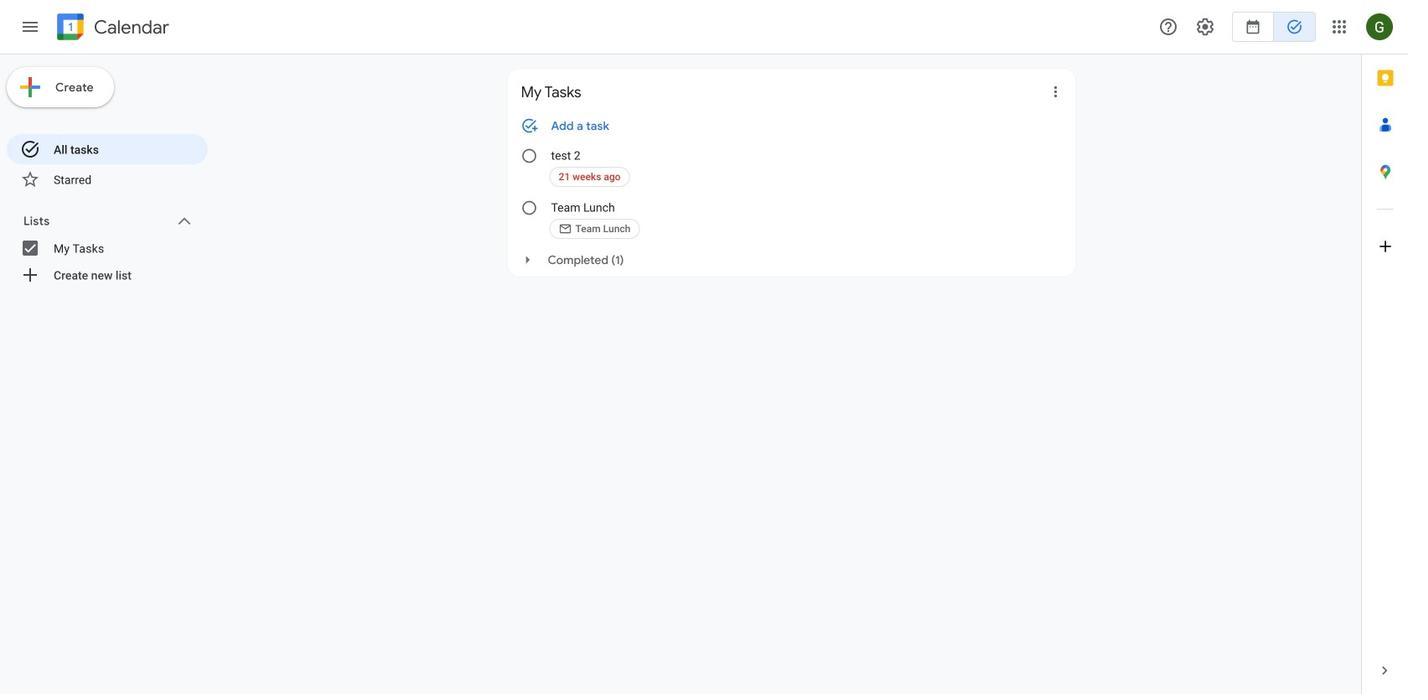 Task type: vqa. For each thing, say whether or not it's contained in the screenshot.
"Settings Menu" image
yes



Task type: locate. For each thing, give the bounding box(es) containing it.
calendar element
[[54, 10, 169, 47]]

support menu image
[[1158, 17, 1178, 37]]

heading
[[91, 17, 169, 37]]

tasks sidebar image
[[20, 17, 40, 37]]

tab list
[[1362, 54, 1408, 647]]



Task type: describe. For each thing, give the bounding box(es) containing it.
heading inside 'calendar' "element"
[[91, 17, 169, 37]]

settings menu image
[[1195, 17, 1215, 37]]



